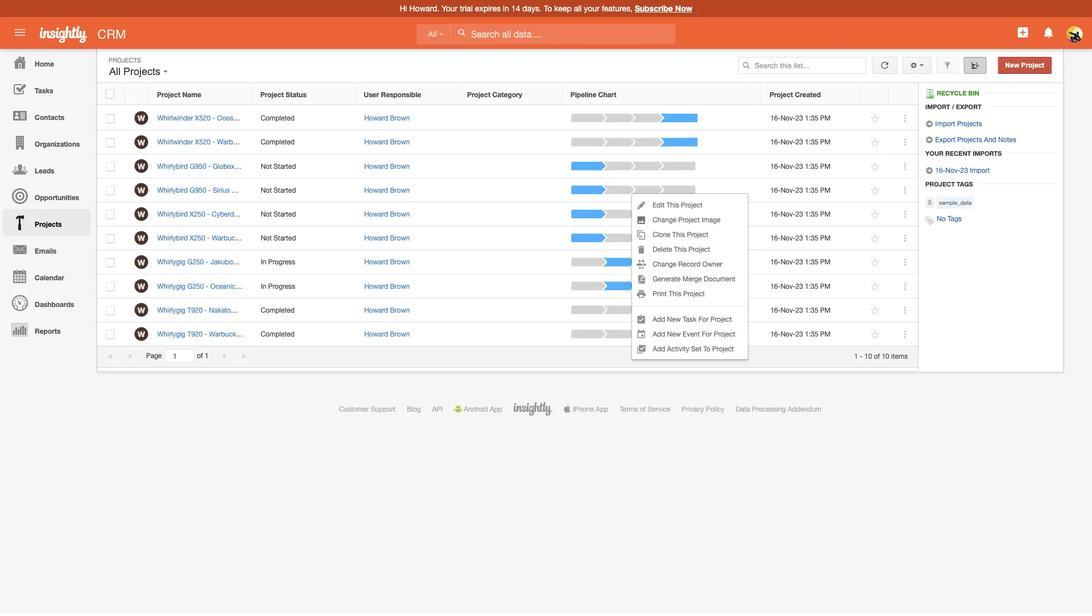 Task type: describe. For each thing, give the bounding box(es) containing it.
circle arrow left image
[[926, 136, 934, 144]]

import for import projects
[[936, 120, 956, 127]]

opportunities
[[35, 193, 79, 201]]

calendar
[[35, 274, 64, 282]]

jakubowski
[[210, 258, 247, 266]]

project category
[[467, 90, 522, 98]]

project left the status
[[260, 90, 284, 98]]

print this project link
[[632, 286, 748, 301]]

nakatomi
[[209, 306, 238, 314]]

16- for nicole
[[771, 210, 781, 218]]

2 1 from the left
[[855, 352, 858, 360]]

category
[[493, 90, 522, 98]]

whirlwinder x520 - oceanic airlines - cynthia allen link
[[157, 114, 319, 122]]

project down clone this project link
[[689, 245, 710, 253]]

blog link
[[407, 405, 421, 413]]

whirlybird for whirlybird x250 - warbucks industries - carlos smith
[[157, 234, 188, 242]]

pm for sakda
[[821, 282, 831, 290]]

import projects
[[934, 120, 983, 127]]

not started for tina
[[261, 186, 296, 194]]

whirlygig t920 - warbucks industries - wayne miyazaki link
[[157, 330, 333, 338]]

for for event
[[702, 330, 712, 338]]

add new task for project link
[[632, 312, 748, 327]]

add for add new task for project
[[653, 315, 665, 323]]

whirlybird x250 - cyberdyne systems corp. - nicole gomez
[[157, 210, 342, 218]]

brown for sakda
[[390, 282, 410, 290]]

1:35 for martin
[[805, 186, 819, 194]]

wright
[[321, 306, 341, 314]]

warbucks for x250
[[212, 234, 242, 242]]

howard brown for miyazaki
[[364, 330, 410, 338]]

16- for sakda
[[771, 282, 781, 290]]

circle arrow right image
[[926, 120, 934, 128]]

started for carlos
[[274, 234, 296, 242]]

print this project
[[653, 290, 705, 298]]

x250 for warbucks
[[190, 234, 205, 242]]

cell for whirlygig t920 - warbucks industries - wayne miyazaki
[[459, 323, 563, 347]]

whirlwinder for whirlwinder x520 - oceanic airlines - cynthia allen
[[157, 114, 193, 122]]

follow image for samantha
[[870, 305, 881, 316]]

whirlybird g950 - sirius corp. - tina martin link
[[157, 186, 295, 194]]

miyazaki
[[300, 330, 327, 338]]

dashboards
[[35, 300, 74, 308]]

emails
[[35, 247, 56, 255]]

imports
[[973, 150, 1002, 157]]

android app link
[[454, 405, 502, 413]]

project left category
[[467, 90, 491, 98]]

show list view filters image
[[944, 61, 952, 69]]

expires
[[475, 4, 501, 13]]

change project image link
[[632, 212, 748, 227]]

project right "set"
[[713, 345, 734, 353]]

nov- for mills
[[781, 138, 796, 146]]

w link for whirlwinder x520 - oceanic airlines - cynthia allen
[[135, 111, 148, 125]]

w link for whirlybird x250 - warbucks industries - carlos smith
[[135, 231, 148, 245]]

16-nov-23 import link
[[926, 166, 990, 175]]

16-nov-23 1:35 pm cell for allen
[[762, 106, 862, 130]]

user responsible
[[364, 90, 421, 98]]

project down generate merge document on the right top of the page
[[684, 290, 705, 298]]

cell for whirlwinder x520 - warbucks industries - roger mills
[[459, 130, 563, 154]]

3 w row from the top
[[97, 154, 918, 178]]

not for carlos
[[261, 234, 272, 242]]

started for tina
[[274, 186, 296, 194]]

- left cyberdyne
[[207, 210, 210, 218]]

delete this project
[[653, 245, 710, 253]]

howard for allen
[[364, 114, 388, 122]]

pm for mills
[[821, 138, 831, 146]]

16-nov-23 1:35 pm for lane
[[771, 258, 831, 266]]

cell for whirlwinder x520 - oceanic airlines - cynthia allen
[[459, 106, 563, 130]]

whirlybird for whirlybird x250 - cyberdyne systems corp. - nicole gomez
[[157, 210, 188, 218]]

progress for mark
[[268, 282, 295, 290]]

projects for export projects and notes
[[958, 135, 983, 143]]

whirlygig t920 - warbucks industries - wayne miyazaki
[[157, 330, 327, 338]]

brown for allen
[[390, 114, 410, 122]]

16-nov-23 1:35 pm cell for sakda
[[762, 274, 862, 299]]

new project
[[1006, 61, 1045, 69]]

items
[[892, 352, 908, 360]]

subscribe
[[635, 4, 673, 13]]

add for add new event for project
[[653, 330, 665, 338]]

8 w row from the top
[[97, 274, 918, 299]]

1:35 for smith
[[805, 234, 819, 242]]

nov- for martin
[[781, 186, 796, 194]]

contacts
[[35, 113, 64, 121]]

show sidebar image
[[972, 61, 980, 69]]

row containing project name
[[97, 84, 918, 105]]

notifications image
[[1042, 26, 1056, 39]]

- left jakubowski
[[206, 258, 209, 266]]

3 howard brown from the top
[[364, 162, 410, 170]]

customer
[[339, 405, 369, 413]]

0 horizontal spatial your
[[442, 4, 458, 13]]

whirlybird x250 - warbucks industries - carlos smith link
[[157, 234, 326, 242]]

7 w row from the top
[[97, 250, 918, 274]]

- left nicole
[[294, 210, 297, 218]]

projects for import projects
[[958, 120, 983, 127]]

whirlwinder x520 - warbucks industries - roger mills link
[[157, 138, 326, 146]]

16- for miyazaki
[[771, 330, 781, 338]]

16-nov-23 1:35 pm for smith
[[771, 234, 831, 242]]

import inside 16-nov-23 import link
[[970, 166, 990, 174]]

organizations link
[[3, 129, 91, 156]]

project left the created
[[770, 90, 793, 98]]

0 vertical spatial corp.
[[232, 186, 249, 194]]

project down circle arrow right image
[[926, 180, 955, 188]]

generate merge document
[[653, 275, 736, 283]]

this for edit
[[667, 201, 679, 209]]

not started cell for smith
[[252, 226, 356, 250]]

project up change project image link
[[681, 201, 703, 209]]

calendar link
[[3, 263, 91, 290]]

4 w row from the top
[[97, 178, 918, 202]]

recycle bin link
[[926, 89, 985, 98]]

white image
[[458, 28, 466, 36]]

dashboards link
[[3, 290, 91, 316]]

brown for nicole
[[390, 210, 410, 218]]

export projects and notes link
[[926, 135, 1017, 144]]

in
[[503, 4, 509, 13]]

- left mark in the left of the page
[[262, 282, 264, 290]]

- left nakatomi
[[205, 306, 207, 314]]

in for barbara
[[261, 258, 266, 266]]

in progress for barbara
[[261, 258, 295, 266]]

whirlwinder x520 - oceanic airlines - cynthia allen
[[157, 114, 313, 122]]

lane
[[294, 258, 309, 266]]

all
[[574, 4, 582, 13]]

w for whirlygig t920 - warbucks industries - wayne miyazaki
[[138, 330, 145, 339]]

nov- for miyazaki
[[781, 330, 796, 338]]

sirius
[[213, 186, 230, 194]]

sakda
[[283, 282, 303, 290]]

1 horizontal spatial export
[[956, 103, 982, 110]]

howard brown link for samantha
[[364, 306, 410, 314]]

- up whirlwinder x520 - warbucks industries - roger mills
[[213, 114, 215, 122]]

1 horizontal spatial of
[[640, 405, 646, 413]]

nov- for sakda
[[781, 282, 796, 290]]

3 howard from the top
[[364, 162, 388, 170]]

brown for smith
[[390, 234, 410, 242]]

- left 'roger'
[[281, 138, 284, 146]]

home link
[[3, 49, 91, 76]]

task
[[683, 315, 697, 323]]

completed cell for mills
[[252, 130, 356, 154]]

cynthia
[[273, 114, 296, 122]]

- left samantha
[[284, 306, 286, 314]]

status
[[286, 90, 307, 98]]

g250 for oceanic
[[187, 282, 204, 290]]

oceanic for x520
[[217, 114, 242, 122]]

cell for whirlybird g950 - sirius corp. - tina martin
[[459, 178, 563, 202]]

sample_data
[[940, 199, 972, 206]]

llc
[[248, 258, 261, 266]]

1 10 from the left
[[865, 352, 872, 360]]

1:35 for lane
[[805, 258, 819, 266]]

follow image for whirlwinder x520 - warbucks industries - roger mills
[[870, 137, 881, 148]]

- left albert
[[237, 162, 239, 170]]

hi
[[400, 4, 407, 13]]

16-nov-23 1:35 pm for martin
[[771, 186, 831, 194]]

2 follow image from the top
[[870, 161, 881, 172]]

follow image for allen
[[870, 113, 881, 124]]

/
[[952, 103, 955, 110]]

not for -
[[261, 210, 272, 218]]

23 for lane
[[796, 258, 804, 266]]

follow image for whirlybird x250 - cyberdyne systems corp. - nicole gomez
[[870, 209, 881, 220]]

project tags
[[926, 180, 974, 188]]

all for all
[[428, 30, 437, 39]]

created
[[795, 90, 821, 98]]

project down notifications 'icon'
[[1022, 61, 1045, 69]]

your
[[584, 4, 600, 13]]

howard for lane
[[364, 258, 388, 266]]

this for delete
[[674, 245, 687, 253]]

cog image
[[910, 61, 918, 69]]

whirlygig g250 - jakubowski llc - barbara lane link
[[157, 258, 314, 266]]

event
[[683, 330, 700, 338]]

smith
[[302, 234, 320, 242]]

delete this project link
[[632, 242, 748, 257]]

whirlybird g950 - sirius corp. - tina martin
[[157, 186, 289, 194]]

oceanic for g250
[[210, 282, 236, 290]]

16- for smith
[[771, 234, 781, 242]]

no
[[937, 215, 946, 223]]

tasks link
[[3, 76, 91, 102]]

w for whirlybird x250 - warbucks industries - carlos smith
[[138, 234, 145, 243]]

navigation containing home
[[0, 49, 91, 343]]

set
[[692, 345, 702, 353]]

whirlybird for whirlybird g950 - sirius corp. - tina martin
[[157, 186, 188, 194]]

howard brown for samantha
[[364, 306, 410, 314]]

- left globex
[[208, 162, 211, 170]]

terms of service link
[[620, 405, 671, 413]]

3 16-nov-23 1:35 pm from the top
[[771, 162, 831, 170]]

1 w row from the top
[[97, 106, 918, 130]]

Search all data.... text field
[[451, 24, 676, 44]]

whirlwinder for whirlwinder x520 - warbucks industries - roger mills
[[157, 138, 193, 146]]

tasks
[[35, 86, 53, 94]]

2 w row from the top
[[97, 130, 918, 154]]

3 16-nov-23 1:35 pm cell from the top
[[762, 154, 862, 178]]

3 pm from the top
[[821, 162, 831, 170]]

delete
[[653, 245, 672, 253]]

activity
[[667, 345, 690, 353]]

whirlygig g250 - oceanic airlines - mark sakda link
[[157, 282, 308, 290]]

albert
[[241, 162, 259, 170]]

project up clone this project link
[[679, 216, 700, 224]]

16-nov-23 1:35 pm cell for miyazaki
[[762, 323, 862, 347]]

edit this project
[[653, 201, 703, 209]]

howard brown link for mills
[[364, 138, 410, 146]]

1:35 for mills
[[805, 138, 819, 146]]

all projects button
[[106, 63, 171, 80]]

whirlybird x250 - cyberdyne systems corp. - nicole gomez link
[[157, 210, 347, 218]]

10 w row from the top
[[97, 323, 918, 347]]

add new event for project link
[[632, 327, 748, 341]]

16- for mills
[[771, 138, 781, 146]]

- right llc
[[263, 258, 266, 266]]

cell for whirlybird x250 - cyberdyne systems corp. - nicole gomez
[[459, 202, 563, 226]]

sample_data link
[[937, 197, 974, 209]]

16-nov-23 1:35 pm cell for lane
[[762, 250, 862, 274]]

1 vertical spatial export
[[936, 135, 956, 143]]

cell for whirlygig g250 - oceanic airlines - mark sakda
[[459, 274, 563, 299]]

whirlygig g250 - oceanic airlines - mark sakda
[[157, 282, 303, 290]]

samantha
[[288, 306, 319, 314]]

change for change project image
[[653, 216, 677, 224]]

x520 for oceanic
[[195, 114, 211, 122]]

edit this project link
[[632, 198, 748, 212]]

howard brown link for sakda
[[364, 282, 410, 290]]

owner
[[703, 260, 723, 268]]

not started for carlos
[[261, 234, 296, 242]]

leads
[[35, 167, 54, 175]]

allen
[[298, 114, 313, 122]]

16- for samantha
[[771, 306, 781, 314]]



Task type: vqa. For each thing, say whether or not it's contained in the screenshot.


Task type: locate. For each thing, give the bounding box(es) containing it.
1 brown from the top
[[390, 114, 410, 122]]

4 started from the top
[[274, 234, 296, 242]]

0 vertical spatial warbucks
[[217, 138, 248, 146]]

this right edit
[[667, 201, 679, 209]]

1 vertical spatial all
[[109, 66, 121, 77]]

import inside "import projects" link
[[936, 120, 956, 127]]

airlines for completed
[[244, 114, 266, 122]]

in progress cell down smith
[[252, 250, 356, 274]]

10 pm from the top
[[821, 330, 831, 338]]

- left sirius
[[208, 186, 211, 194]]

1 vertical spatial oceanic
[[210, 282, 236, 290]]

1 vertical spatial g950
[[190, 186, 206, 194]]

4 completed cell from the top
[[252, 323, 356, 347]]

2 10 from the left
[[882, 352, 890, 360]]

not down lee
[[261, 186, 272, 194]]

0 vertical spatial in
[[261, 258, 266, 266]]

brown for samantha
[[390, 306, 410, 314]]

1 whirlwinder from the top
[[157, 114, 193, 122]]

all down howard.
[[428, 30, 437, 39]]

- left tina
[[251, 186, 253, 194]]

g950 for sirius
[[190, 186, 206, 194]]

started for lee
[[274, 162, 296, 170]]

1 vertical spatial change
[[653, 260, 677, 268]]

carlos
[[281, 234, 300, 242]]

3 not from the top
[[261, 210, 272, 218]]

2 vertical spatial import
[[970, 166, 990, 174]]

howard for sakda
[[364, 282, 388, 290]]

2 change from the top
[[653, 260, 677, 268]]

completed down whirlygig t920 - nakatomi trading corp. - samantha wright link
[[261, 330, 295, 338]]

2 horizontal spatial of
[[874, 352, 880, 360]]

export
[[956, 103, 982, 110], [936, 135, 956, 143]]

days.
[[523, 4, 542, 13]]

completed down project status
[[261, 114, 295, 122]]

pm for samantha
[[821, 306, 831, 314]]

in progress cell
[[252, 250, 356, 274], [252, 274, 356, 299]]

data
[[736, 405, 750, 413]]

all
[[428, 30, 437, 39], [109, 66, 121, 77]]

4 not from the top
[[261, 234, 272, 242]]

0 vertical spatial for
[[699, 315, 709, 323]]

0 vertical spatial x250
[[190, 210, 205, 218]]

new left task
[[667, 315, 681, 323]]

w link for whirlygig g250 - oceanic airlines - mark sakda
[[135, 279, 148, 293]]

0 horizontal spatial 1
[[205, 352, 209, 360]]

1 howard brown from the top
[[364, 114, 410, 122]]

howard for nicole
[[364, 210, 388, 218]]

0 vertical spatial whirlwinder
[[157, 114, 193, 122]]

6 w row from the top
[[97, 226, 918, 250]]

project down change project image link
[[687, 231, 709, 238]]

2 not from the top
[[261, 186, 272, 194]]

not for lee
[[261, 162, 272, 170]]

8 howard brown link from the top
[[364, 282, 410, 290]]

terms
[[620, 405, 638, 413]]

clone this project link
[[632, 227, 748, 242]]

1 vertical spatial airlines
[[237, 282, 260, 290]]

app right android
[[490, 405, 502, 413]]

-
[[213, 114, 215, 122], [268, 114, 271, 122], [213, 138, 215, 146], [281, 138, 284, 146], [208, 162, 211, 170], [237, 162, 239, 170], [208, 186, 211, 194], [251, 186, 253, 194], [207, 210, 210, 218], [294, 210, 297, 218], [207, 234, 210, 242], [276, 234, 279, 242], [206, 258, 209, 266], [263, 258, 266, 266], [206, 282, 209, 290], [262, 282, 264, 290], [205, 306, 207, 314], [284, 306, 286, 314], [205, 330, 207, 338], [273, 330, 276, 338], [860, 352, 863, 360]]

4 whirlybird from the top
[[157, 234, 188, 242]]

corp. right trading
[[265, 306, 282, 314]]

23 for samantha
[[796, 306, 804, 314]]

16-nov-23 1:35 pm cell for smith
[[762, 226, 862, 250]]

7 w link from the top
[[135, 255, 148, 269]]

brown for mills
[[390, 138, 410, 146]]

data processing addendum link
[[736, 405, 822, 413]]

iphone
[[573, 405, 594, 413]]

10 w link from the top
[[135, 327, 148, 341]]

chart
[[599, 90, 617, 98]]

23
[[796, 114, 804, 122], [796, 138, 804, 146], [796, 162, 804, 170], [961, 166, 968, 174], [796, 186, 804, 194], [796, 210, 804, 218], [796, 234, 804, 242], [796, 258, 804, 266], [796, 282, 804, 290], [796, 306, 804, 314], [796, 330, 804, 338]]

responsible
[[381, 90, 421, 98]]

8 1:35 from the top
[[805, 282, 819, 290]]

add for add activity set to project
[[653, 345, 665, 353]]

android
[[464, 405, 488, 413]]

not left carlos
[[261, 234, 272, 242]]

16-nov-23 1:35 pm cell
[[762, 106, 862, 130], [762, 130, 862, 154], [762, 154, 862, 178], [762, 178, 862, 202], [762, 202, 862, 226], [762, 226, 862, 250], [762, 250, 862, 274], [762, 274, 862, 299], [762, 299, 862, 323], [762, 323, 862, 347]]

w for whirlygig t920 - nakatomi trading corp. - samantha wright
[[138, 306, 145, 315]]

0 vertical spatial new
[[1006, 61, 1020, 69]]

howard brown link for nicole
[[364, 210, 410, 218]]

trial
[[460, 4, 473, 13]]

projects inside button
[[123, 66, 160, 77]]

all projects
[[109, 66, 163, 77]]

generate merge document button
[[632, 271, 748, 286]]

1:35 for allen
[[805, 114, 819, 122]]

1 horizontal spatial all
[[428, 30, 437, 39]]

to right "set"
[[704, 345, 711, 353]]

not right albert
[[261, 162, 272, 170]]

0 vertical spatial oceanic
[[217, 114, 242, 122]]

completed down mark in the left of the page
[[261, 306, 295, 314]]

0 horizontal spatial of
[[197, 352, 203, 360]]

0 vertical spatial change
[[653, 216, 677, 224]]

1:35 for miyazaki
[[805, 330, 819, 338]]

1 not started from the top
[[261, 162, 296, 170]]

- left cynthia
[[268, 114, 271, 122]]

10 brown from the top
[[390, 330, 410, 338]]

this for print
[[669, 290, 682, 298]]

project
[[1022, 61, 1045, 69], [157, 90, 180, 98], [260, 90, 284, 98], [467, 90, 491, 98], [770, 90, 793, 98], [926, 180, 955, 188], [681, 201, 703, 209], [679, 216, 700, 224], [687, 231, 709, 238], [689, 245, 710, 253], [684, 290, 705, 298], [711, 315, 732, 323], [714, 330, 736, 338], [713, 345, 734, 353]]

1 w from the top
[[138, 114, 145, 123]]

howard brown for allen
[[364, 114, 410, 122]]

1 w link from the top
[[135, 111, 148, 125]]

w link for whirlybird x250 - cyberdyne systems corp. - nicole gomez
[[135, 207, 148, 221]]

2 vertical spatial corp.
[[265, 306, 282, 314]]

corp. right sirius
[[232, 186, 249, 194]]

not started cell up nicole
[[252, 178, 356, 202]]

1 t920 from the top
[[187, 306, 203, 314]]

8 16-nov-23 1:35 pm from the top
[[771, 282, 831, 290]]

app for iphone app
[[596, 405, 609, 413]]

2 howard from the top
[[364, 138, 388, 146]]

2 not started cell from the top
[[252, 178, 356, 202]]

- up the whirlybird g950 - globex - albert lee
[[213, 138, 215, 146]]

this
[[667, 201, 679, 209], [673, 231, 685, 238], [674, 245, 687, 253], [669, 290, 682, 298]]

w link for whirlybird g950 - sirius corp. - tina martin
[[135, 183, 148, 197]]

privacy policy link
[[682, 405, 725, 413]]

1 vertical spatial progress
[[268, 282, 295, 290]]

progress
[[268, 258, 295, 266], [268, 282, 295, 290]]

7 howard brown link from the top
[[364, 258, 410, 266]]

started right tina
[[274, 186, 296, 194]]

warbucks down nakatomi
[[209, 330, 240, 338]]

w for whirlwinder x520 - oceanic airlines - cynthia allen
[[138, 114, 145, 123]]

1 field
[[165, 350, 194, 362]]

0 vertical spatial in progress
[[261, 258, 295, 266]]

howard brown for smith
[[364, 234, 410, 242]]

g250
[[187, 258, 204, 266], [187, 282, 204, 290]]

subscribe now link
[[635, 4, 693, 13]]

2 add from the top
[[653, 330, 665, 338]]

row group
[[97, 106, 918, 347]]

in progress cell up samantha
[[252, 274, 356, 299]]

g250 left jakubowski
[[187, 258, 204, 266]]

not started cell
[[252, 154, 356, 178], [252, 178, 356, 202], [252, 202, 356, 226], [252, 226, 356, 250]]

16-nov-23 1:35 pm for sakda
[[771, 282, 831, 290]]

blog
[[407, 405, 421, 413]]

search image
[[743, 61, 751, 69]]

g950
[[190, 162, 206, 170], [190, 186, 206, 194]]

1 16-nov-23 1:35 pm cell from the top
[[762, 106, 862, 130]]

new inside add new event for project link
[[667, 330, 681, 338]]

w for whirlwinder x520 - warbucks industries - roger mills
[[138, 138, 145, 147]]

in progress cell for lane
[[252, 250, 356, 274]]

0 vertical spatial add
[[653, 315, 665, 323]]

data processing addendum
[[736, 405, 822, 413]]

gomez
[[320, 210, 342, 218]]

oceanic up nakatomi
[[210, 282, 236, 290]]

10 1:35 from the top
[[805, 330, 819, 338]]

6 16-nov-23 1:35 pm cell from the top
[[762, 226, 862, 250]]

whirlwinder up the whirlybird g950 - globex - albert lee
[[157, 138, 193, 146]]

3 brown from the top
[[390, 162, 410, 170]]

to
[[544, 4, 552, 13], [704, 345, 711, 353]]

1 whirlybird from the top
[[157, 162, 188, 170]]

6 pm from the top
[[821, 234, 831, 242]]

not for tina
[[261, 186, 272, 194]]

app
[[490, 405, 502, 413], [596, 405, 609, 413]]

4 whirlygig from the top
[[157, 330, 186, 338]]

projects
[[109, 56, 141, 64], [123, 66, 160, 77], [958, 120, 983, 127], [958, 135, 983, 143], [35, 220, 62, 228]]

row group containing w
[[97, 106, 918, 347]]

howard for samantha
[[364, 306, 388, 314]]

1 1 from the left
[[205, 352, 209, 360]]

w for whirlybird g950 - globex - albert lee
[[138, 162, 145, 171]]

completed cell for samantha
[[252, 299, 356, 323]]

import for import / export
[[926, 103, 951, 110]]

this down clone this project at the right of the page
[[674, 245, 687, 253]]

export projects and notes
[[934, 135, 1017, 143]]

10 16-nov-23 1:35 pm from the top
[[771, 330, 831, 338]]

23 for allen
[[796, 114, 804, 122]]

completed cell down the allen
[[252, 130, 356, 154]]

3 howard brown link from the top
[[364, 162, 410, 170]]

3 whirlygig from the top
[[157, 306, 186, 314]]

document
[[704, 275, 736, 283]]

1 horizontal spatial app
[[596, 405, 609, 413]]

customer support
[[339, 405, 396, 413]]

app right iphone
[[596, 405, 609, 413]]

reports
[[35, 327, 61, 335]]

0 vertical spatial airlines
[[244, 114, 266, 122]]

16-nov-23 1:35 pm cell for nicole
[[762, 202, 862, 226]]

2 in progress from the top
[[261, 282, 295, 290]]

howard for mills
[[364, 138, 388, 146]]

1 vertical spatial x520
[[195, 138, 211, 146]]

g250 down whirlygig g250 - jakubowski llc - barbara lane
[[187, 282, 204, 290]]

circle arrow right image
[[926, 167, 934, 175]]

1 howard from the top
[[364, 114, 388, 122]]

1 vertical spatial in progress
[[261, 282, 295, 290]]

new inside new project link
[[1006, 61, 1020, 69]]

not started for lee
[[261, 162, 296, 170]]

whirlygig g250 - jakubowski llc - barbara lane
[[157, 258, 309, 266]]

3 follow image from the top
[[870, 233, 881, 244]]

1 not started cell from the top
[[252, 154, 356, 178]]

corp. right 'systems'
[[275, 210, 292, 218]]

23 for smith
[[796, 234, 804, 242]]

export right "circle arrow left" image
[[936, 135, 956, 143]]

notes
[[999, 135, 1017, 143]]

import projects link
[[926, 120, 983, 128]]

x520 up the whirlybird g950 - globex - albert lee
[[195, 138, 211, 146]]

industries down whirlygig t920 - nakatomi trading corp. - samantha wright link
[[242, 330, 271, 338]]

completed cell
[[252, 106, 356, 130], [252, 130, 356, 154], [252, 299, 356, 323], [252, 323, 356, 347]]

started left nicole
[[274, 210, 296, 218]]

0 vertical spatial progress
[[268, 258, 295, 266]]

3 whirlybird from the top
[[157, 210, 188, 218]]

2 w link from the top
[[135, 135, 148, 149]]

in down llc
[[261, 282, 266, 290]]

wayne
[[278, 330, 298, 338]]

0 vertical spatial export
[[956, 103, 982, 110]]

4 pm from the top
[[821, 186, 831, 194]]

projects up "your recent imports"
[[958, 135, 983, 143]]

your
[[442, 4, 458, 13], [926, 150, 944, 157]]

row
[[97, 84, 918, 105]]

0 vertical spatial all
[[428, 30, 437, 39]]

howard brown link for allen
[[364, 114, 410, 122]]

completed
[[261, 114, 295, 122], [261, 138, 295, 146], [261, 306, 295, 314], [261, 330, 295, 338]]

industries for roger
[[250, 138, 279, 146]]

t920 left nakatomi
[[187, 306, 203, 314]]

pipeline
[[571, 90, 597, 98]]

5 howard from the top
[[364, 210, 388, 218]]

0 vertical spatial g250
[[187, 258, 204, 266]]

progress up mark in the left of the page
[[268, 258, 295, 266]]

whirlygig for whirlygig t920 - warbucks industries - wayne miyazaki
[[157, 330, 186, 338]]

4 howard from the top
[[364, 186, 388, 194]]

x250 for cyberdyne
[[190, 210, 205, 218]]

add down print
[[653, 315, 665, 323]]

1 vertical spatial x250
[[190, 234, 205, 242]]

new inside add new task for project link
[[667, 315, 681, 323]]

in left barbara
[[261, 258, 266, 266]]

nov- for smith
[[781, 234, 796, 242]]

in progress up mark in the left of the page
[[261, 258, 295, 266]]

navigation
[[0, 49, 91, 343]]

api link
[[432, 405, 443, 413]]

in progress cell for sakda
[[252, 274, 356, 299]]

import down the imports
[[970, 166, 990, 174]]

follow image
[[870, 137, 881, 148], [870, 185, 881, 196], [870, 209, 881, 220], [870, 281, 881, 292]]

project up add new event for project
[[711, 315, 732, 323]]

add left "event" at the bottom of page
[[653, 330, 665, 338]]

all inside button
[[109, 66, 121, 77]]

3 1:35 from the top
[[805, 162, 819, 170]]

1 completed from the top
[[261, 114, 295, 122]]

of left items
[[874, 352, 880, 360]]

name
[[182, 90, 201, 98]]

completed cell down the status
[[252, 106, 356, 130]]

1 vertical spatial warbucks
[[212, 234, 242, 242]]

export down bin
[[956, 103, 982, 110]]

not started cell up 'lane'
[[252, 226, 356, 250]]

pm for nicole
[[821, 210, 831, 218]]

x250 left cyberdyne
[[190, 210, 205, 218]]

cell
[[459, 106, 563, 130], [459, 130, 563, 154], [459, 154, 563, 178], [97, 178, 126, 202], [459, 178, 563, 202], [459, 202, 563, 226], [459, 226, 563, 250], [459, 250, 563, 274], [459, 274, 563, 299], [459, 299, 563, 323], [459, 323, 563, 347]]

1 horizontal spatial 10
[[882, 352, 890, 360]]

0 horizontal spatial 10
[[865, 352, 872, 360]]

1 vertical spatial for
[[702, 330, 712, 338]]

9 16-nov-23 1:35 pm cell from the top
[[762, 299, 862, 323]]

opportunities link
[[3, 183, 91, 209]]

1 horizontal spatial your
[[926, 150, 944, 157]]

change record owner
[[653, 260, 723, 268]]

new project link
[[998, 57, 1052, 74]]

2 vertical spatial add
[[653, 345, 665, 353]]

7 pm from the top
[[821, 258, 831, 266]]

- up whirlygig g250 - jakubowski llc - barbara lane
[[207, 234, 210, 242]]

whirlygig for whirlygig t920 - nakatomi trading corp. - samantha wright
[[157, 306, 186, 314]]

keep
[[554, 4, 572, 13]]

new up activity
[[667, 330, 681, 338]]

addendum
[[788, 405, 822, 413]]

new for add new task for project
[[667, 315, 681, 323]]

w link for whirlwinder x520 - warbucks industries - roger mills
[[135, 135, 148, 149]]

3 w from the top
[[138, 162, 145, 171]]

follow image
[[870, 113, 881, 124], [870, 161, 881, 172], [870, 233, 881, 244], [870, 257, 881, 268], [870, 305, 881, 316], [870, 329, 881, 340]]

mills
[[306, 138, 320, 146]]

8 pm from the top
[[821, 282, 831, 290]]

add new task for project
[[653, 315, 732, 323]]

industries
[[250, 138, 279, 146], [244, 234, 274, 242], [242, 330, 271, 338]]

import right circle arrow right icon
[[936, 120, 956, 127]]

roger
[[286, 138, 304, 146]]

w for whirlybird x250 - cyberdyne systems corp. - nicole gomez
[[138, 210, 145, 219]]

add activity set to project link
[[632, 341, 748, 356]]

1 started from the top
[[274, 162, 296, 170]]

g950 left globex
[[190, 162, 206, 170]]

1 in progress from the top
[[261, 258, 295, 266]]

projects up emails link
[[35, 220, 62, 228]]

t920 up of 1 on the left
[[187, 330, 203, 338]]

refresh list image
[[880, 61, 891, 69]]

warbucks
[[217, 138, 248, 146], [212, 234, 242, 242], [209, 330, 240, 338]]

3 completed from the top
[[261, 306, 295, 314]]

1 vertical spatial new
[[667, 315, 681, 323]]

howard brown link for lane
[[364, 258, 410, 266]]

1 horizontal spatial to
[[704, 345, 711, 353]]

2 vertical spatial new
[[667, 330, 681, 338]]

import left the /
[[926, 103, 951, 110]]

1 16-nov-23 1:35 pm from the top
[[771, 114, 831, 122]]

w link for whirlygig g250 - jakubowski llc - barbara lane
[[135, 255, 148, 269]]

recycle bin
[[937, 90, 980, 97]]

1 vertical spatial t920
[[187, 330, 203, 338]]

import
[[926, 103, 951, 110], [936, 120, 956, 127], [970, 166, 990, 174]]

in for mark
[[261, 282, 266, 290]]

pm for miyazaki
[[821, 330, 831, 338]]

1:35 for nicole
[[805, 210, 819, 218]]

- left carlos
[[276, 234, 279, 242]]

4 howard brown from the top
[[364, 186, 410, 194]]

projects inside navigation
[[35, 220, 62, 228]]

howard brown for nicole
[[364, 210, 410, 218]]

barbara
[[267, 258, 292, 266]]

0 horizontal spatial to
[[544, 4, 552, 13]]

9 howard brown from the top
[[364, 306, 410, 314]]

project left name
[[157, 90, 180, 98]]

0 vertical spatial to
[[544, 4, 552, 13]]

1 vertical spatial g250
[[187, 282, 204, 290]]

for right "event" at the bottom of page
[[702, 330, 712, 338]]

not down tina
[[261, 210, 272, 218]]

your recent imports
[[926, 150, 1002, 157]]

started right lee
[[274, 162, 296, 170]]

airlines
[[244, 114, 266, 122], [237, 282, 260, 290]]

new right show sidebar image
[[1006, 61, 1020, 69]]

airlines up the whirlwinder x520 - warbucks industries - roger mills link
[[244, 114, 266, 122]]

1 vertical spatial corp.
[[275, 210, 292, 218]]

not started for -
[[261, 210, 296, 218]]

in progress down barbara
[[261, 282, 295, 290]]

martin
[[270, 186, 289, 194]]

9 w from the top
[[138, 306, 145, 315]]

w row
[[97, 106, 918, 130], [97, 130, 918, 154], [97, 154, 918, 178], [97, 178, 918, 202], [97, 202, 918, 226], [97, 226, 918, 250], [97, 250, 918, 274], [97, 274, 918, 299], [97, 299, 918, 323], [97, 323, 918, 347]]

1 vertical spatial import
[[936, 120, 956, 127]]

2 g250 from the top
[[187, 282, 204, 290]]

4 follow image from the top
[[870, 257, 881, 268]]

warbucks for x520
[[217, 138, 248, 146]]

not started down lee
[[261, 186, 296, 194]]

not started cell down 'roger'
[[252, 154, 356, 178]]

crm
[[98, 27, 126, 41]]

lee
[[261, 162, 272, 170]]

5 w link from the top
[[135, 207, 148, 221]]

3 follow image from the top
[[870, 209, 881, 220]]

1 vertical spatial your
[[926, 150, 944, 157]]

started up barbara
[[274, 234, 296, 242]]

0 vertical spatial x520
[[195, 114, 211, 122]]

6 16-nov-23 1:35 pm from the top
[[771, 234, 831, 242]]

0 vertical spatial t920
[[187, 306, 203, 314]]

0 horizontal spatial all
[[109, 66, 121, 77]]

howard.
[[410, 4, 440, 13]]

1 1:35 from the top
[[805, 114, 819, 122]]

0 vertical spatial your
[[442, 4, 458, 13]]

change for change record owner
[[653, 260, 677, 268]]

0 horizontal spatial export
[[936, 135, 956, 143]]

0 horizontal spatial app
[[490, 405, 502, 413]]

tags
[[957, 180, 974, 188]]

2 16-nov-23 1:35 pm cell from the top
[[762, 130, 862, 154]]

x250
[[190, 210, 205, 218], [190, 234, 205, 242]]

projects up 'all projects'
[[109, 56, 141, 64]]

whirlwinder down project name
[[157, 114, 193, 122]]

w link for whirlybird g950 - globex - albert lee
[[135, 159, 148, 173]]

api
[[432, 405, 443, 413]]

4 w from the top
[[138, 186, 145, 195]]

industries down 'systems'
[[244, 234, 274, 242]]

projects up project name
[[123, 66, 160, 77]]

1 vertical spatial add
[[653, 330, 665, 338]]

2 vertical spatial warbucks
[[209, 330, 240, 338]]

7 howard from the top
[[364, 258, 388, 266]]

None checkbox
[[106, 90, 114, 99], [106, 114, 115, 123], [106, 138, 115, 147], [106, 210, 115, 219], [106, 234, 115, 243], [106, 258, 115, 267], [106, 90, 114, 99], [106, 114, 115, 123], [106, 138, 115, 147], [106, 210, 115, 219], [106, 234, 115, 243], [106, 258, 115, 267]]

5 16-nov-23 1:35 pm from the top
[[771, 210, 831, 218]]

0 vertical spatial industries
[[250, 138, 279, 146]]

howard brown link for martin
[[364, 186, 410, 194]]

follow image for whirlybird g950 - sirius corp. - tina martin
[[870, 185, 881, 196]]

cell for whirlygig g250 - jakubowski llc - barbara lane
[[459, 250, 563, 274]]

2 vertical spatial industries
[[242, 330, 271, 338]]

- left wayne
[[273, 330, 276, 338]]

5 howard brown from the top
[[364, 210, 410, 218]]

t920 for warbucks
[[187, 330, 203, 338]]

1 g950 from the top
[[190, 162, 206, 170]]

- up of 1 on the left
[[205, 330, 207, 338]]

page
[[146, 352, 162, 360]]

trading
[[240, 306, 263, 314]]

16-nov-23 1:35 pm cell for samantha
[[762, 299, 862, 323]]

warbucks down cyberdyne
[[212, 234, 242, 242]]

howard brown for sakda
[[364, 282, 410, 290]]

1:35 for sakda
[[805, 282, 819, 290]]

whirlygig t920 - nakatomi trading corp. - samantha wright link
[[157, 306, 347, 314]]

airlines up whirlygig t920 - nakatomi trading corp. - samantha wright
[[237, 282, 260, 290]]

clone this project
[[653, 231, 709, 238]]

1 vertical spatial in
[[261, 282, 266, 290]]

3 completed cell from the top
[[252, 299, 356, 323]]

progress down barbara
[[268, 282, 295, 290]]

0 vertical spatial import
[[926, 103, 951, 110]]

1 not from the top
[[261, 162, 272, 170]]

in
[[261, 258, 266, 266], [261, 282, 266, 290]]

progress for barbara
[[268, 258, 295, 266]]

8 brown from the top
[[390, 282, 410, 290]]

warbucks down the whirlwinder x520 - oceanic airlines - cynthia allen
[[217, 138, 248, 146]]

7 w from the top
[[138, 258, 145, 267]]

4 follow image from the top
[[870, 281, 881, 292]]

1 vertical spatial whirlwinder
[[157, 138, 193, 146]]

5 w from the top
[[138, 210, 145, 219]]

4 brown from the top
[[390, 186, 410, 194]]

started for -
[[274, 210, 296, 218]]

7 1:35 from the top
[[805, 258, 819, 266]]

w link for whirlygig t920 - nakatomi trading corp. - samantha wright
[[135, 303, 148, 317]]

Search this list... text field
[[739, 57, 867, 74]]

10 w from the top
[[138, 330, 145, 339]]

tina
[[255, 186, 268, 194]]

privacy policy
[[682, 405, 725, 413]]

9 w row from the top
[[97, 299, 918, 323]]

1 horizontal spatial 1
[[855, 352, 858, 360]]

1 vertical spatial to
[[704, 345, 711, 353]]

8 w from the top
[[138, 282, 145, 291]]

16-nov-23 1:35 pm for nicole
[[771, 210, 831, 218]]

nov- for nicole
[[781, 210, 796, 218]]

project right "event" at the bottom of page
[[714, 330, 736, 338]]

4 16-nov-23 1:35 pm cell from the top
[[762, 178, 862, 202]]

2 x250 from the top
[[190, 234, 205, 242]]

1 change from the top
[[653, 216, 677, 224]]

- left items
[[860, 352, 863, 360]]

no tags
[[937, 215, 962, 223]]

1 vertical spatial industries
[[244, 234, 274, 242]]

1:35
[[805, 114, 819, 122], [805, 138, 819, 146], [805, 162, 819, 170], [805, 186, 819, 194], [805, 210, 819, 218], [805, 234, 819, 242], [805, 258, 819, 266], [805, 282, 819, 290], [805, 306, 819, 314], [805, 330, 819, 338]]

completed cell down samantha
[[252, 323, 356, 347]]

2 w from the top
[[138, 138, 145, 147]]

change project image
[[653, 216, 721, 224]]

whirlygig for whirlygig g250 - jakubowski llc - barbara lane
[[157, 258, 186, 266]]

brown for martin
[[390, 186, 410, 194]]

not started up barbara
[[261, 234, 296, 242]]

industries up lee
[[250, 138, 279, 146]]

this up delete this project on the top of page
[[673, 231, 685, 238]]

x520 for warbucks
[[195, 138, 211, 146]]

add activity set to project
[[653, 345, 734, 353]]

3 not started from the top
[[261, 210, 296, 218]]

x520 down name
[[195, 114, 211, 122]]

whirlybird x250 - warbucks industries - carlos smith
[[157, 234, 320, 242]]

23 for sakda
[[796, 282, 804, 290]]

None checkbox
[[106, 162, 115, 171], [106, 186, 115, 195], [106, 282, 115, 292], [106, 306, 115, 316], [106, 330, 115, 340], [106, 162, 115, 171], [106, 186, 115, 195], [106, 282, 115, 292], [106, 306, 115, 316], [106, 330, 115, 340]]

- down whirlygig g250 - jakubowski llc - barbara lane
[[206, 282, 209, 290]]

1 x520 from the top
[[195, 114, 211, 122]]

whirlwinder x520 - warbucks industries - roger mills
[[157, 138, 320, 146]]

whirlybird
[[157, 162, 188, 170], [157, 186, 188, 194], [157, 210, 188, 218], [157, 234, 188, 242]]

8 16-nov-23 1:35 pm cell from the top
[[762, 274, 862, 299]]

howard brown link for miyazaki
[[364, 330, 410, 338]]

0 vertical spatial g950
[[190, 162, 206, 170]]

2 in progress cell from the top
[[252, 274, 356, 299]]

s
[[928, 199, 932, 206]]

5 w row from the top
[[97, 202, 918, 226]]

5 follow image from the top
[[870, 305, 881, 316]]

change up generate
[[653, 260, 677, 268]]

2 follow image from the top
[[870, 185, 881, 196]]

of 1
[[197, 352, 209, 360]]

16-
[[771, 114, 781, 122], [771, 138, 781, 146], [771, 162, 781, 170], [936, 166, 946, 174], [771, 186, 781, 194], [771, 210, 781, 218], [771, 234, 781, 242], [771, 258, 781, 266], [771, 282, 781, 290], [771, 306, 781, 314], [771, 330, 781, 338]]

cell for whirlybird g950 - globex - albert lee
[[459, 154, 563, 178]]

home
[[35, 60, 54, 68]]

leads link
[[3, 156, 91, 183]]

systems
[[247, 210, 273, 218]]

16-nov-23 1:35 pm for mills
[[771, 138, 831, 146]]

not started
[[261, 162, 296, 170], [261, 186, 296, 194], [261, 210, 296, 218], [261, 234, 296, 242]]



